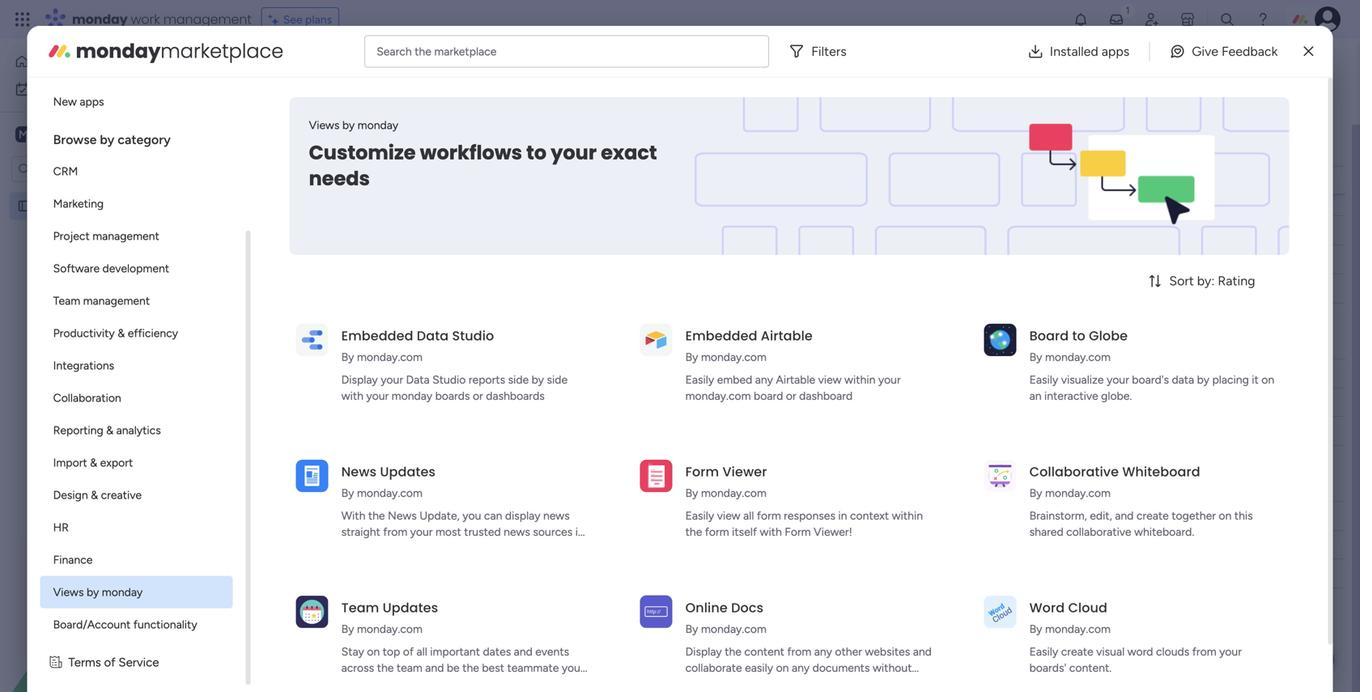 Task type: vqa. For each thing, say whether or not it's contained in the screenshot.
'process'
no



Task type: describe. For each thing, give the bounding box(es) containing it.
views by monday option
[[40, 576, 233, 609]]

by for embedded airtable
[[686, 350, 698, 364]]

2 due date from the top
[[736, 509, 782, 523]]

management for project management
[[92, 229, 159, 243]]

app logo image for embedded airtable
[[640, 324, 673, 356]]

the inside with the news update, you can display news straight from your most trusted news sources in one central place!
[[368, 509, 385, 523]]

events
[[535, 645, 569, 659]]

edit,
[[1090, 509, 1112, 523]]

data inside 'embedded data studio by monday.com'
[[417, 327, 449, 345]]

team updates by monday.com
[[341, 599, 438, 636]]

new for new task
[[252, 101, 276, 115]]

app logo image for form viewer
[[640, 460, 673, 492]]

Project Management field
[[246, 53, 453, 80]]

any inside easily embed any airtable view within your monday.com board or dashboard
[[755, 373, 773, 387]]

your inside easily embed any airtable view within your monday.com board or dashboard
[[878, 373, 901, 387]]

the inside display the content from any other websites and collaborate easily on any documents ﻿without leaving monday.com
[[725, 645, 742, 659]]

mar for mar 9
[[746, 224, 764, 237]]

form inside form viewer by monday.com
[[686, 463, 719, 481]]

group
[[325, 624, 355, 638]]

display for online
[[686, 645, 722, 659]]

﻿without
[[873, 661, 912, 675]]

globe.
[[1101, 389, 1132, 403]]

apps for installed apps
[[1102, 44, 1130, 59]]

new task
[[252, 101, 299, 115]]

finance
[[53, 553, 93, 567]]

easily for board
[[1030, 373, 1059, 387]]

project management inside field
[[250, 53, 449, 80]]

dashboard
[[799, 389, 853, 403]]

browse by category heading
[[40, 118, 233, 155]]

needs
[[309, 165, 370, 192]]

within inside easily view all form responses in context within the form itself with form viewer!
[[892, 509, 923, 523]]

on inside brainstorm, edit, and create together on this shared collaborative whiteboard.
[[1219, 509, 1232, 523]]

creative
[[101, 488, 142, 502]]

public board image
[[17, 198, 32, 214]]

rating
[[1218, 273, 1256, 289]]

v2 done deadline image
[[709, 194, 722, 209]]

table
[[522, 58, 549, 72]]

1 horizontal spatial form
[[757, 509, 781, 523]]

documents
[[813, 661, 870, 675]]

by inside board to globe by monday.com
[[1030, 350, 1043, 364]]

search everything image
[[1220, 11, 1236, 28]]

1 horizontal spatial marketplace
[[434, 45, 497, 58]]

invite / 1 button
[[1215, 52, 1296, 78]]

stay
[[341, 645, 364, 659]]

9
[[766, 224, 772, 237]]

project inside field
[[250, 53, 315, 80]]

gary orlando image
[[1315, 6, 1341, 32]]

0 horizontal spatial column information image
[[681, 510, 694, 523]]

one
[[341, 541, 360, 555]]

airtable inside easily embed any airtable view within your monday.com board or dashboard
[[776, 373, 816, 387]]

main workspace
[[37, 127, 133, 142]]

0 vertical spatial column information image
[[681, 174, 694, 187]]

app logo image for embedded data studio
[[296, 324, 328, 356]]

to inside board to globe by monday.com
[[1073, 327, 1086, 345]]

trusted
[[464, 525, 501, 539]]

all inside easily view all form responses in context within the form itself with form viewer!
[[743, 509, 754, 523]]

by inside display your data studio reports side by side with your monday boards  or dashboards
[[532, 373, 544, 387]]

app logo image for online docs
[[640, 596, 673, 628]]

project management list box
[[0, 189, 206, 438]]

design
[[53, 488, 88, 502]]

reporting
[[53, 424, 103, 437]]

word cloud by monday.com
[[1030, 599, 1111, 636]]

new for new group
[[279, 475, 310, 495]]

could
[[341, 677, 370, 691]]

software
[[53, 262, 100, 275]]

exact
[[601, 139, 657, 166]]

your inside easily create visual word clouds from your boards' content.
[[1220, 645, 1242, 659]]

by for browse by category
[[100, 132, 115, 147]]

across
[[341, 661, 374, 675]]

data
[[1172, 373, 1195, 387]]

add new group button
[[247, 618, 362, 644]]

marketing option
[[40, 187, 233, 220]]

news updates by monday.com
[[341, 463, 436, 500]]

dates
[[483, 645, 511, 659]]

new group
[[279, 475, 360, 495]]

and inside display the content from any other websites and collaborate easily on any documents ﻿without leaving monday.com
[[913, 645, 932, 659]]

the inside easily view all form responses in context within the form itself with form viewer!
[[686, 525, 702, 539]]

reporting & analytics
[[53, 424, 161, 437]]

hr option
[[40, 511, 233, 544]]

management for team management
[[83, 294, 150, 308]]

1 side from the left
[[508, 373, 529, 387]]

project management inside 'list box'
[[38, 199, 144, 213]]

with inside easily view all form responses in context within the form itself with form viewer!
[[760, 525, 782, 539]]

easily for word
[[1030, 645, 1059, 659]]

from inside display the content from any other websites and collaborate easily on any documents ﻿without leaving monday.com
[[787, 645, 812, 659]]

board/account functionality
[[53, 618, 197, 632]]

display your data studio reports side by side with your monday boards  or dashboards
[[341, 373, 568, 403]]

boards
[[435, 389, 470, 403]]

app logo image for board to globe
[[984, 324, 1017, 356]]

by for collaborative whiteboard
[[1030, 486, 1043, 500]]

collaboration option
[[40, 382, 233, 414]]

team
[[397, 661, 423, 675]]

board's
[[1132, 373, 1169, 387]]

display the content from any other websites and collaborate easily on any documents ﻿without leaving monday.com
[[686, 645, 932, 691]]

installed
[[1050, 44, 1099, 59]]

plans
[[305, 13, 332, 26]]

search the marketplace
[[377, 45, 497, 58]]

main for main table
[[495, 58, 519, 72]]

1 vertical spatial column information image
[[681, 367, 694, 380]]

online docs by monday.com
[[686, 599, 767, 636]]

and inside brainstorm, edit, and create together on this shared collaborative whiteboard.
[[1115, 509, 1134, 523]]

content
[[745, 645, 785, 659]]

and left be
[[425, 661, 444, 675]]

import & export
[[53, 456, 133, 470]]

integrations
[[53, 359, 114, 372]]

be
[[447, 661, 460, 675]]

group
[[314, 475, 360, 495]]

leaving
[[686, 677, 721, 691]]

monday up home option
[[72, 10, 128, 28]]

new
[[301, 624, 322, 638]]

banner logo image
[[974, 97, 1270, 255]]

app logo image for collaborative whiteboard
[[984, 460, 1017, 492]]

feedback
[[1222, 44, 1278, 59]]

home
[[36, 55, 67, 68]]

crm option
[[40, 155, 233, 187]]

reporting & analytics option
[[40, 414, 233, 447]]

software development
[[53, 262, 169, 275]]

brainstorm, edit, and create together on this shared collaborative whiteboard.
[[1030, 509, 1253, 539]]

workspace image
[[15, 126, 32, 143]]

from inside with the news update, you can display news straight from your most trusted news sources in one central place!
[[383, 525, 408, 539]]

To-Do field
[[275, 139, 329, 160]]

monday down work
[[76, 38, 161, 65]]

due for 2nd due date field
[[736, 509, 756, 523]]

0 horizontal spatial of
[[104, 656, 116, 670]]

mar for mar 8
[[746, 195, 764, 208]]

by inside easily visualize your board's data by placing it on an interactive globe.
[[1197, 373, 1210, 387]]

studio inside 'embedded data studio by monday.com'
[[452, 327, 494, 345]]

updates for news updates
[[380, 463, 436, 481]]

monday work management
[[72, 10, 252, 28]]

2 horizontal spatial any
[[814, 645, 832, 659]]

in inside with the news update, you can display news straight from your most trusted news sources in one central place!
[[576, 525, 585, 539]]

data inside display your data studio reports side by side with your monday boards  or dashboards
[[406, 373, 430, 387]]

1 horizontal spatial any
[[792, 661, 810, 675]]

monday.com inside form viewer by monday.com
[[701, 486, 767, 500]]

embedded for embedded data studio
[[341, 327, 413, 345]]

or inside display your data studio reports side by side with your monday boards  or dashboards
[[473, 389, 483, 403]]

with the news update, you can display news straight from your most trusted news sources in one central place!
[[341, 509, 585, 555]]

give feedback
[[1192, 44, 1278, 59]]

apps for new apps
[[80, 95, 104, 109]]

the right be
[[463, 661, 479, 675]]

owner for 2nd owner field from the bottom of the page
[[537, 367, 571, 381]]

service
[[119, 656, 159, 670]]

development
[[102, 262, 169, 275]]

create inside easily create visual word clouds from your boards' content.
[[1061, 645, 1094, 659]]

1 horizontal spatial column information image
[[794, 367, 807, 380]]

lottie animation element
[[0, 529, 206, 692]]

monday marketplace image
[[1180, 11, 1196, 28]]

1 date from the top
[[759, 367, 782, 381]]

new apps option
[[40, 85, 233, 118]]

sort by: rating button
[[1119, 268, 1289, 294]]

top
[[383, 645, 400, 659]]

terms of use image
[[50, 654, 62, 672]]

monday marketplace
[[76, 38, 284, 65]]

board/account
[[53, 618, 131, 632]]

views for views by monday
[[53, 585, 84, 599]]

news inside with the news update, you can display news straight from your most trusted news sources in one central place!
[[388, 509, 417, 523]]

with inside display your data studio reports side by side with your monday boards  or dashboards
[[341, 389, 364, 403]]

possibly
[[372, 677, 414, 691]]

you inside stay on top of all important dates and events across the team and be the best teammate you could possibly be!
[[562, 661, 581, 675]]

mar 9
[[746, 224, 772, 237]]

monday.com inside word cloud by monday.com
[[1045, 622, 1111, 636]]

management inside 'list box'
[[77, 199, 144, 213]]

analytics
[[116, 424, 161, 437]]

team management
[[53, 294, 150, 308]]

monday inside views by monday option
[[102, 585, 143, 599]]

0 horizontal spatial form
[[705, 525, 729, 539]]

give
[[1192, 44, 1219, 59]]

1 due date field from the top
[[732, 365, 786, 383]]

stay on top of all important dates and events across the team and be the best teammate you could possibly be!
[[341, 645, 581, 691]]

1
[[1284, 58, 1288, 72]]

an
[[1030, 389, 1042, 403]]

your inside easily visualize your board's data by placing it on an interactive globe.
[[1107, 373, 1130, 387]]

2 side from the left
[[547, 373, 568, 387]]

add
[[277, 624, 298, 638]]

dapulse x slim image
[[1304, 42, 1314, 61]]

1 horizontal spatial news
[[543, 509, 570, 523]]

main table
[[495, 58, 549, 72]]

update feed image
[[1109, 11, 1125, 28]]

project management option
[[40, 220, 233, 252]]

& for import
[[90, 456, 97, 470]]

task for completed
[[385, 366, 407, 380]]

terms
[[68, 656, 101, 670]]

whiteboard
[[1123, 463, 1201, 481]]



Task type: locate. For each thing, give the bounding box(es) containing it.
best
[[482, 661, 505, 675]]

or down reports
[[473, 389, 483, 403]]

display inside display the content from any other websites and collaborate easily on any documents ﻿without leaving monday.com
[[686, 645, 722, 659]]

the up straight
[[368, 509, 385, 523]]

efficiency
[[128, 326, 178, 340]]

monday.com down docs
[[701, 622, 767, 636]]

team for updates
[[341, 599, 379, 617]]

see plans
[[283, 13, 332, 26]]

1 horizontal spatial team
[[341, 599, 379, 617]]

0 horizontal spatial create
[[1061, 645, 1094, 659]]

display for embedded
[[341, 373, 378, 387]]

give feedback button
[[1157, 35, 1291, 68]]

1 vertical spatial mar
[[746, 224, 764, 237]]

2 owner field from the top
[[533, 507, 575, 525]]

by for team updates
[[341, 622, 354, 636]]

updates up update,
[[380, 463, 436, 481]]

software development option
[[40, 252, 233, 285]]

updates for team updates
[[383, 599, 438, 617]]

content.
[[1070, 661, 1112, 675]]

form left 'viewer'
[[686, 463, 719, 481]]

side up "dashboards"
[[508, 373, 529, 387]]

views for views by monday customize workflows to your exact needs
[[309, 118, 340, 132]]

data down 'embedded data studio by monday.com'
[[406, 373, 430, 387]]

your inside with the news update, you can display news straight from your most trusted news sources in one central place!
[[410, 525, 433, 539]]

2 owner from the top
[[537, 509, 571, 523]]

notifications image
[[1073, 11, 1089, 28]]

easily inside easily view all form responses in context within the form itself with form viewer!
[[686, 509, 714, 523]]

design & creative option
[[40, 479, 233, 511]]

1 horizontal spatial main
[[495, 58, 519, 72]]

by for word cloud
[[1030, 622, 1043, 636]]

1 vertical spatial project
[[38, 199, 75, 213]]

on left top
[[367, 645, 380, 659]]

integrations option
[[40, 349, 233, 382]]

0 horizontal spatial project management
[[38, 199, 144, 213]]

management inside option
[[83, 294, 150, 308]]

2 or from the left
[[786, 389, 797, 403]]

1 vertical spatial display
[[686, 645, 722, 659]]

itself
[[732, 525, 757, 539]]

option
[[0, 192, 206, 195]]

easily for form
[[686, 509, 714, 523]]

Completed field
[[275, 332, 366, 353]]

create inside brainstorm, edit, and create together on this shared collaborative whiteboard.
[[1137, 509, 1169, 523]]

form up itself
[[757, 509, 781, 523]]

create up whiteboard.
[[1137, 509, 1169, 523]]

embedded inside embedded airtable by monday.com
[[686, 327, 758, 345]]

monday.com up visualize
[[1045, 350, 1111, 364]]

monday left boards
[[392, 389, 433, 403]]

team down software
[[53, 294, 80, 308]]

monday up board/account functionality on the bottom of page
[[102, 585, 143, 599]]

Due date field
[[732, 365, 786, 383], [732, 507, 786, 525]]

from inside easily create visual word clouds from your boards' content.
[[1193, 645, 1217, 659]]

be!
[[417, 677, 433, 691]]

1 horizontal spatial all
[[743, 509, 754, 523]]

data
[[417, 327, 449, 345], [406, 373, 430, 387]]

2 vertical spatial any
[[792, 661, 810, 675]]

1 horizontal spatial apps
[[1102, 44, 1130, 59]]

0 horizontal spatial new
[[53, 95, 77, 109]]

clouds
[[1156, 645, 1190, 659]]

column information image
[[681, 174, 694, 187], [681, 367, 694, 380], [794, 510, 807, 523]]

main for main workspace
[[37, 127, 66, 142]]

you inside with the news update, you can display news straight from your most trusted news sources in one central place!
[[463, 509, 481, 523]]

airtable up easily embed any airtable view within your monday.com board or dashboard
[[761, 327, 813, 345]]

0 vertical spatial create
[[1137, 509, 1169, 523]]

in right sources
[[576, 525, 585, 539]]

date up board
[[759, 367, 782, 381]]

1 owner field from the top
[[533, 365, 575, 383]]

0 horizontal spatial news
[[341, 463, 377, 481]]

monday.com inside 'embedded data studio by monday.com'
[[357, 350, 423, 364]]

2 vertical spatial column information image
[[794, 510, 807, 523]]

views up do
[[309, 118, 340, 132]]

management inside option
[[92, 229, 159, 243]]

project inside option
[[53, 229, 90, 243]]

display
[[505, 509, 541, 523]]

from right content
[[787, 645, 812, 659]]

0 vertical spatial due date field
[[732, 365, 786, 383]]

0 horizontal spatial from
[[383, 525, 408, 539]]

of inside stay on top of all important dates and events across the team and be the best teammate you could possibly be!
[[403, 645, 414, 659]]

on inside easily visualize your board's data by placing it on an interactive globe.
[[1262, 373, 1275, 387]]

1 due date from the top
[[736, 367, 782, 381]]

easily inside easily visualize your board's data by placing it on an interactive globe.
[[1030, 373, 1059, 387]]

new apps
[[53, 95, 104, 109]]

terms of service link
[[68, 654, 159, 672]]

0 horizontal spatial marketplace
[[161, 38, 284, 65]]

owner field right can
[[533, 507, 575, 525]]

management inside field
[[319, 53, 449, 80]]

monday marketplace image
[[47, 38, 73, 64]]

1 vertical spatial updates
[[383, 599, 438, 617]]

1 vertical spatial you
[[562, 661, 581, 675]]

any left documents
[[792, 661, 810, 675]]

select product image
[[15, 11, 31, 28]]

from right clouds
[[1193, 645, 1217, 659]]

monday.com up top
[[357, 622, 423, 636]]

by inside online docs by monday.com
[[686, 622, 698, 636]]

mar
[[746, 195, 764, 208], [746, 224, 764, 237]]

new inside new task button
[[252, 101, 276, 115]]

app logo image
[[296, 324, 328, 356], [640, 324, 673, 356], [984, 324, 1017, 356], [296, 460, 328, 492], [640, 460, 673, 492], [984, 460, 1017, 492], [640, 596, 673, 628], [296, 596, 328, 628], [984, 596, 1017, 628]]

marketing
[[53, 197, 104, 211]]

task down 'embedded data studio by monday.com'
[[385, 366, 407, 380]]

view up 'dashboard'
[[818, 373, 842, 387]]

board to globe by monday.com
[[1030, 327, 1128, 364]]

project inside 'list box'
[[38, 199, 75, 213]]

1 vertical spatial any
[[814, 645, 832, 659]]

context
[[850, 509, 889, 523]]

can
[[484, 509, 502, 523]]

view inside easily embed any airtable view within your monday.com board or dashboard
[[818, 373, 842, 387]]

views down finance
[[53, 585, 84, 599]]

1 horizontal spatial in
[[838, 509, 847, 523]]

easily visualize your board's data by placing it on an interactive globe.
[[1030, 373, 1275, 403]]

0 vertical spatial airtable
[[761, 327, 813, 345]]

and right websites
[[913, 645, 932, 659]]

shared
[[1030, 525, 1064, 539]]

or right board
[[786, 389, 797, 403]]

1 vertical spatial view
[[717, 509, 741, 523]]

teammate
[[507, 661, 559, 675]]

0 vertical spatial apps
[[1102, 44, 1130, 59]]

views by monday
[[53, 585, 143, 599]]

view up itself
[[717, 509, 741, 523]]

studio
[[452, 327, 494, 345], [433, 373, 466, 387]]

0 vertical spatial all
[[743, 509, 754, 523]]

1 vertical spatial all
[[417, 645, 427, 659]]

monday up customize
[[358, 118, 399, 132]]

by inside 'embedded data studio by monday.com'
[[341, 350, 354, 364]]

0 horizontal spatial view
[[717, 509, 741, 523]]

& right design
[[91, 488, 98, 502]]

main left table
[[495, 58, 519, 72]]

main inside button
[[495, 58, 519, 72]]

monday.com inside "collaborative whiteboard by monday.com"
[[1045, 486, 1111, 500]]

apps inside option
[[80, 95, 104, 109]]

new task button
[[245, 95, 306, 121]]

0 vertical spatial main
[[495, 58, 519, 72]]

0 horizontal spatial embedded
[[341, 327, 413, 345]]

form
[[686, 463, 719, 481], [785, 525, 811, 539]]

terms of service
[[68, 656, 159, 670]]

to right workflows
[[527, 139, 547, 166]]

0 vertical spatial form
[[757, 509, 781, 523]]

1 embedded from the left
[[341, 327, 413, 345]]

or
[[473, 389, 483, 403], [786, 389, 797, 403]]

by inside option
[[87, 585, 99, 599]]

productivity & efficiency option
[[40, 317, 233, 349]]

news down display
[[504, 525, 530, 539]]

completed
[[279, 332, 362, 353]]

team management option
[[40, 285, 233, 317]]

finance option
[[40, 544, 233, 576]]

board
[[754, 389, 783, 403]]

workspace selection element
[[15, 125, 135, 146]]

by inside form viewer by monday.com
[[686, 486, 698, 500]]

team for management
[[53, 294, 80, 308]]

embed
[[717, 373, 753, 387]]

productivity
[[53, 326, 115, 340]]

you
[[463, 509, 481, 523], [562, 661, 581, 675]]

productivity & efficiency
[[53, 326, 178, 340]]

monday.com inside online docs by monday.com
[[701, 622, 767, 636]]

team inside option
[[53, 294, 80, 308]]

mar left 8
[[746, 195, 764, 208]]

due date field down 'viewer'
[[732, 507, 786, 525]]

1 image
[[1121, 1, 1135, 19]]

give feedback link
[[1157, 35, 1291, 68]]

airtable up board
[[776, 373, 816, 387]]

1 horizontal spatial create
[[1137, 509, 1169, 523]]

the down top
[[377, 661, 394, 675]]

column information image up 'dashboard'
[[794, 367, 807, 380]]

project management up project management
[[38, 199, 144, 213]]

easily view all form responses in context within the form itself with form viewer!
[[686, 509, 923, 539]]

installed apps
[[1050, 44, 1130, 59]]

display down completed 'field'
[[341, 373, 378, 387]]

embedded data studio by monday.com
[[341, 327, 494, 364]]

news up sources
[[543, 509, 570, 523]]

on inside stay on top of all important dates and events across the team and be the best teammate you could possibly be!
[[367, 645, 380, 659]]

by for news updates
[[341, 486, 354, 500]]

0 vertical spatial views
[[309, 118, 340, 132]]

and
[[1115, 509, 1134, 523], [514, 645, 533, 659], [913, 645, 932, 659], [425, 661, 444, 675]]

news up place!
[[388, 509, 417, 523]]

form inside easily view all form responses in context within the form itself with form viewer!
[[785, 525, 811, 539]]

app logo image for team updates
[[296, 596, 328, 628]]

column information image
[[794, 367, 807, 380], [681, 510, 694, 523]]

Search field
[[360, 96, 409, 119]]

1 vertical spatial management
[[92, 229, 159, 243]]

in
[[838, 509, 847, 523], [576, 525, 585, 539]]

browse by category list box
[[40, 0, 233, 641]]

sort
[[1170, 273, 1194, 289]]

updates inside news updates by monday.com
[[380, 463, 436, 481]]

& for design
[[91, 488, 98, 502]]

to-
[[279, 139, 305, 160]]

0 vertical spatial project management
[[250, 53, 449, 80]]

with
[[341, 509, 366, 523]]

1 or from the left
[[473, 389, 483, 403]]

create
[[1137, 509, 1169, 523], [1061, 645, 1094, 659]]

your
[[551, 139, 597, 166], [381, 373, 403, 387], [878, 373, 901, 387], [1107, 373, 1130, 387], [366, 389, 389, 403], [410, 525, 433, 539], [1220, 645, 1242, 659]]

owner up sources
[[537, 509, 571, 523]]

1 horizontal spatial from
[[787, 645, 812, 659]]

invite members image
[[1144, 11, 1160, 28]]

hr
[[53, 521, 69, 534]]

by for form viewer
[[686, 486, 698, 500]]

import
[[53, 456, 87, 470]]

& for reporting
[[106, 424, 113, 437]]

help image
[[1255, 11, 1271, 28]]

1 horizontal spatial to
[[1073, 327, 1086, 345]]

invite / 1
[[1245, 58, 1288, 72]]

views inside option
[[53, 585, 84, 599]]

word
[[1128, 645, 1154, 659]]

new inside new apps option
[[53, 95, 77, 109]]

due up itself
[[736, 509, 756, 523]]

all inside stay on top of all important dates and events across the team and be the best teammate you could possibly be!
[[417, 645, 427, 659]]

monday.com down collaborative
[[1045, 486, 1111, 500]]

display up collaborate
[[686, 645, 722, 659]]

1 vertical spatial due
[[736, 509, 756, 523]]

1 horizontal spatial new
[[252, 101, 276, 115]]

your inside the 'views by monday customize workflows to your exact needs'
[[551, 139, 597, 166]]

1 horizontal spatial project management
[[250, 53, 449, 80]]

main right workspace image
[[37, 127, 66, 142]]

date left responses
[[759, 509, 782, 523]]

do
[[305, 139, 325, 160]]

1 vertical spatial management
[[77, 199, 144, 213]]

due date up board
[[736, 367, 782, 381]]

mar left 9
[[746, 224, 764, 237]]

& for productivity
[[118, 326, 125, 340]]

management up project management
[[77, 199, 144, 213]]

customize
[[309, 139, 416, 166]]

updates up top
[[383, 599, 438, 617]]

form viewer by monday.com
[[686, 463, 767, 500]]

side
[[508, 373, 529, 387], [547, 373, 568, 387]]

by inside word cloud by monday.com
[[1030, 622, 1043, 636]]

monday.com inside embedded airtable by monday.com
[[701, 350, 767, 364]]

0 vertical spatial news
[[543, 509, 570, 523]]

monday inside the 'views by monday customize workflows to your exact needs'
[[358, 118, 399, 132]]

main
[[495, 58, 519, 72], [37, 127, 66, 142]]

0 vertical spatial any
[[755, 373, 773, 387]]

management up development
[[92, 229, 159, 243]]

0 vertical spatial studio
[[452, 327, 494, 345]]

filters button
[[782, 35, 860, 68]]

easily left embed
[[686, 373, 714, 387]]

easily up an
[[1030, 373, 1059, 387]]

1 horizontal spatial with
[[760, 525, 782, 539]]

0 horizontal spatial side
[[508, 373, 529, 387]]

by inside team updates by monday.com
[[341, 622, 354, 636]]

1 vertical spatial due date field
[[732, 507, 786, 525]]

0 vertical spatial management
[[319, 53, 449, 80]]

0 vertical spatial news
[[341, 463, 377, 481]]

0 vertical spatial task
[[385, 366, 407, 380]]

monday.com inside team updates by monday.com
[[357, 622, 423, 636]]

0 vertical spatial owner
[[537, 367, 571, 381]]

due for first due date field from the top
[[736, 367, 756, 381]]

1 vertical spatial owner
[[537, 509, 571, 523]]

monday.com inside board to globe by monday.com
[[1045, 350, 1111, 364]]

studio inside display your data studio reports side by side with your monday boards  or dashboards
[[433, 373, 466, 387]]

any up documents
[[814, 645, 832, 659]]

installed apps button
[[1014, 35, 1143, 68]]

new left group
[[279, 475, 310, 495]]

display inside display your data studio reports side by side with your monday boards  or dashboards
[[341, 373, 378, 387]]

task down news updates by monday.com
[[385, 509, 407, 523]]

0 vertical spatial due date
[[736, 367, 782, 381]]

1 horizontal spatial news
[[388, 509, 417, 523]]

new up workspace selection element
[[53, 95, 77, 109]]

1 horizontal spatial embedded
[[686, 327, 758, 345]]

studio up boards
[[433, 373, 466, 387]]

project up the task
[[250, 53, 315, 80]]

on right it
[[1262, 373, 1275, 387]]

straight
[[341, 525, 380, 539]]

by for views by monday customize workflows to your exact needs
[[342, 118, 355, 132]]

2 due from the top
[[736, 509, 756, 523]]

import & export option
[[40, 447, 233, 479]]

board
[[1030, 327, 1069, 345]]

0 horizontal spatial or
[[473, 389, 483, 403]]

Owner field
[[533, 365, 575, 383], [533, 507, 575, 525]]

by inside news updates by monday.com
[[341, 486, 354, 500]]

by inside embedded airtable by monday.com
[[686, 350, 698, 364]]

by:
[[1197, 273, 1215, 289]]

0 horizontal spatial with
[[341, 389, 364, 403]]

task for new group
[[385, 509, 407, 523]]

1 vertical spatial in
[[576, 525, 585, 539]]

& left export on the bottom left
[[90, 456, 97, 470]]

online
[[686, 599, 728, 617]]

0 vertical spatial within
[[845, 373, 876, 387]]

collaboration
[[53, 391, 121, 405]]

by for views by monday
[[87, 585, 99, 599]]

0 horizontal spatial you
[[463, 509, 481, 523]]

apps down update feed icon
[[1102, 44, 1130, 59]]

in inside easily view all form responses in context within the form itself with form viewer!
[[838, 509, 847, 523]]

due
[[736, 367, 756, 381], [736, 509, 756, 523]]

1 horizontal spatial within
[[892, 509, 923, 523]]

team inside team updates by monday.com
[[341, 599, 379, 617]]

easily create visual word clouds from your boards' content.
[[1030, 645, 1242, 675]]

easily up boards'
[[1030, 645, 1059, 659]]

to inside the 'views by monday customize workflows to your exact needs'
[[527, 139, 547, 166]]

browse
[[53, 132, 97, 147]]

0 vertical spatial column information image
[[794, 367, 807, 380]]

monday.com down the cloud
[[1045, 622, 1111, 636]]

1 horizontal spatial views
[[309, 118, 340, 132]]

of right terms
[[104, 656, 116, 670]]

0 vertical spatial data
[[417, 327, 449, 345]]

by inside the 'views by monday customize workflows to your exact needs'
[[342, 118, 355, 132]]

1 vertical spatial studio
[[433, 373, 466, 387]]

monday.com up embed
[[701, 350, 767, 364]]

0 horizontal spatial management
[[77, 199, 144, 213]]

home option
[[10, 49, 197, 74]]

monday inside display your data studio reports side by side with your monday boards  or dashboards
[[392, 389, 433, 403]]

1 vertical spatial task
[[385, 509, 407, 523]]

the up collaborate
[[725, 645, 742, 659]]

news inside news updates by monday.com
[[341, 463, 377, 481]]

monday.com down 'viewer'
[[701, 486, 767, 500]]

due date field up board
[[732, 365, 786, 383]]

1 horizontal spatial management
[[319, 53, 449, 80]]

0 horizontal spatial within
[[845, 373, 876, 387]]

1 horizontal spatial or
[[786, 389, 797, 403]]

within up 'dashboard'
[[845, 373, 876, 387]]

important
[[430, 645, 480, 659]]

due date up itself
[[736, 509, 782, 523]]

management up the productivity & efficiency
[[83, 294, 150, 308]]

0 vertical spatial management
[[163, 10, 252, 28]]

airtable inside embedded airtable by monday.com
[[761, 327, 813, 345]]

by inside heading
[[100, 132, 115, 147]]

you down events
[[562, 661, 581, 675]]

dashboards
[[486, 389, 545, 403]]

update,
[[420, 509, 460, 523]]

2 task from the top
[[385, 509, 407, 523]]

monday.com inside news updates by monday.com
[[357, 486, 423, 500]]

and right edit,
[[1115, 509, 1134, 523]]

1 horizontal spatial of
[[403, 645, 414, 659]]

studio up reports
[[452, 327, 494, 345]]

on inside display the content from any other websites and collaborate easily on any documents ﻿without leaving monday.com
[[776, 661, 789, 675]]

view inside easily view all form responses in context within the form itself with form viewer!
[[717, 509, 741, 523]]

form left itself
[[705, 525, 729, 539]]

0 vertical spatial updates
[[380, 463, 436, 481]]

or inside easily embed any airtable view within your monday.com board or dashboard
[[786, 389, 797, 403]]

within inside easily embed any airtable view within your monday.com board or dashboard
[[845, 373, 876, 387]]

1 vertical spatial news
[[504, 525, 530, 539]]

the right 'search'
[[415, 45, 432, 58]]

1 vertical spatial column information image
[[681, 510, 694, 523]]

views by monday customize workflows to your exact needs
[[309, 118, 657, 192]]

news up with
[[341, 463, 377, 481]]

1 vertical spatial due date
[[736, 509, 782, 523]]

main inside workspace selection element
[[37, 127, 66, 142]]

easily inside easily embed any airtable view within your monday.com board or dashboard
[[686, 373, 714, 387]]

apps up main workspace
[[80, 95, 104, 109]]

sources
[[533, 525, 573, 539]]

0 horizontal spatial any
[[755, 373, 773, 387]]

0 vertical spatial in
[[838, 509, 847, 523]]

project right public board 'image'
[[38, 199, 75, 213]]

on
[[1262, 373, 1275, 387], [1219, 509, 1232, 523], [367, 645, 380, 659], [776, 661, 789, 675]]

owner up "dashboards"
[[537, 367, 571, 381]]

create up "content."
[[1061, 645, 1094, 659]]

0 horizontal spatial to
[[527, 139, 547, 166]]

2 horizontal spatial from
[[1193, 645, 1217, 659]]

apps inside button
[[1102, 44, 1130, 59]]

you up 'trusted'
[[463, 509, 481, 523]]

2 horizontal spatial new
[[279, 475, 310, 495]]

1 horizontal spatial form
[[785, 525, 811, 539]]

by inside "collaborative whiteboard by monday.com"
[[1030, 486, 1043, 500]]

Search in workspace field
[[34, 160, 135, 179]]

the left itself
[[686, 525, 702, 539]]

0 horizontal spatial display
[[341, 373, 378, 387]]

views inside the 'views by monday customize workflows to your exact needs'
[[309, 118, 340, 132]]

app logo image for news updates
[[296, 460, 328, 492]]

by for online docs
[[686, 622, 698, 636]]

monday.com inside easily embed any airtable view within your monday.com board or dashboard
[[686, 389, 751, 403]]

embedded airtable by monday.com
[[686, 327, 813, 364]]

category
[[118, 132, 171, 147]]

0 horizontal spatial views
[[53, 585, 84, 599]]

invite
[[1245, 58, 1274, 72]]

New Group field
[[275, 475, 364, 496]]

the
[[415, 45, 432, 58], [368, 509, 385, 523], [686, 525, 702, 539], [725, 645, 742, 659], [377, 661, 394, 675], [463, 661, 479, 675]]

0 horizontal spatial main
[[37, 127, 66, 142]]

collaborate
[[686, 661, 742, 675]]

main table button
[[470, 52, 561, 78]]

easily
[[686, 373, 714, 387], [1030, 373, 1059, 387], [686, 509, 714, 523], [1030, 645, 1059, 659]]

project management up search field at the left top of the page
[[250, 53, 449, 80]]

0 vertical spatial team
[[53, 294, 80, 308]]

management up monday marketplace
[[163, 10, 252, 28]]

1 due from the top
[[736, 367, 756, 381]]

1 vertical spatial main
[[37, 127, 66, 142]]

app logo image for word cloud
[[984, 596, 1017, 628]]

due down embedded airtable by monday.com
[[736, 367, 756, 381]]

monday.com inside display the content from any other websites and collaborate easily on any documents ﻿without leaving monday.com
[[724, 677, 790, 691]]

add view image
[[570, 59, 577, 71]]

2 vertical spatial management
[[83, 294, 150, 308]]

team up group
[[341, 599, 379, 617]]

0 vertical spatial you
[[463, 509, 481, 523]]

1 vertical spatial project management
[[38, 199, 144, 213]]

2 embedded from the left
[[686, 327, 758, 345]]

place!
[[401, 541, 432, 555]]

sort by: rating
[[1170, 273, 1256, 289]]

0 vertical spatial with
[[341, 389, 364, 403]]

1 vertical spatial to
[[1073, 327, 1086, 345]]

1 vertical spatial with
[[760, 525, 782, 539]]

owner field up "dashboards"
[[533, 365, 575, 383]]

1 task from the top
[[385, 366, 407, 380]]

embedded for embedded airtable
[[686, 327, 758, 345]]

side right reports
[[547, 373, 568, 387]]

new inside new group field
[[279, 475, 310, 495]]

and up teammate
[[514, 645, 533, 659]]

docs
[[731, 599, 764, 617]]

browse by category
[[53, 132, 171, 147]]

search
[[377, 45, 412, 58]]

1 owner from the top
[[537, 367, 571, 381]]

embedded inside 'embedded data studio by monday.com'
[[341, 327, 413, 345]]

0 vertical spatial owner field
[[533, 365, 575, 383]]

& left the "analytics"
[[106, 424, 113, 437]]

2 due date field from the top
[[732, 507, 786, 525]]

new for new apps
[[53, 95, 77, 109]]

lottie animation image
[[0, 529, 206, 692]]

monday.com down embed
[[686, 389, 751, 403]]

interactive
[[1045, 389, 1099, 403]]

easily for embedded
[[686, 373, 714, 387]]

to left globe
[[1073, 327, 1086, 345]]

board/account functionality option
[[40, 609, 233, 641]]

globe
[[1089, 327, 1128, 345]]

2 date from the top
[[759, 509, 782, 523]]

easily inside easily create visual word clouds from your boards' content.
[[1030, 645, 1059, 659]]

1 vertical spatial views
[[53, 585, 84, 599]]

/
[[1276, 58, 1281, 72]]

viewer!
[[814, 525, 853, 539]]

owner for 1st owner field from the bottom of the page
[[537, 509, 571, 523]]



